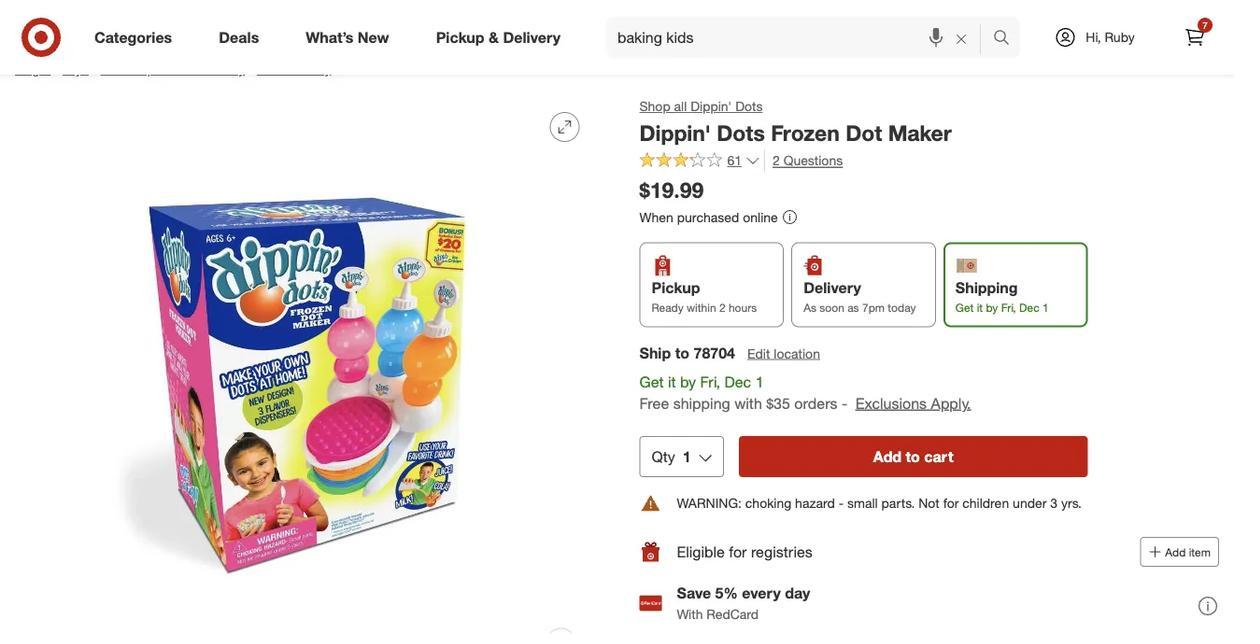 Task type: vqa. For each thing, say whether or not it's contained in the screenshot.
$8.40
no



Task type: locate. For each thing, give the bounding box(es) containing it.
0 horizontal spatial add
[[873, 448, 902, 466]]

1 horizontal spatial to
[[906, 448, 920, 466]]

1 horizontal spatial fri,
[[1001, 300, 1016, 314]]

target / toys / dress up & pretend play / pretend play
[[15, 61, 331, 77]]

delivery
[[503, 28, 561, 46], [804, 279, 861, 297]]

1 horizontal spatial dec
[[1019, 300, 1039, 314]]

to right ship
[[675, 344, 690, 362]]

1 horizontal spatial delivery
[[804, 279, 861, 297]]

/ down deals link
[[249, 61, 253, 77]]

by down shipping
[[986, 300, 998, 314]]

0 horizontal spatial delivery
[[503, 28, 561, 46]]

fri, inside shipping get it by fri, dec 1
[[1001, 300, 1016, 314]]

cart
[[924, 448, 953, 466]]

1 horizontal spatial for
[[943, 495, 959, 512]]

save 5% every day with redcard
[[677, 585, 810, 622]]

dippin' down all
[[639, 120, 711, 146]]

0 horizontal spatial by
[[680, 373, 696, 391]]

pickup inside "link"
[[436, 28, 484, 46]]

hours
[[729, 300, 757, 314]]

0 vertical spatial delivery
[[503, 28, 561, 46]]

2 left "questions"
[[773, 152, 780, 169]]

add inside add item 'button'
[[1165, 545, 1186, 559]]

0 vertical spatial dec
[[1019, 300, 1039, 314]]

What can we help you find? suggestions appear below search field
[[606, 17, 998, 58]]

1 vertical spatial delivery
[[804, 279, 861, 297]]

/
[[54, 61, 59, 77], [92, 61, 97, 77], [249, 61, 253, 77]]

choking
[[745, 495, 791, 512]]

- right orders
[[842, 394, 847, 412]]

dots
[[735, 98, 763, 114], [717, 120, 765, 146]]

pickup & delivery link
[[420, 17, 584, 58]]

fri, up shipping
[[700, 373, 720, 391]]

not
[[919, 495, 940, 512]]

dippin'
[[691, 98, 732, 114], [639, 120, 711, 146]]

0 vertical spatial fri,
[[1001, 300, 1016, 314]]

pickup & delivery
[[436, 28, 561, 46]]

2 horizontal spatial /
[[249, 61, 253, 77]]

$19.99
[[639, 177, 704, 203]]

/ left toys link
[[54, 61, 59, 77]]

add up warning: choking hazard - small parts. not for children under 3 yrs.
[[873, 448, 902, 466]]

for right not
[[943, 495, 959, 512]]

0 horizontal spatial pickup
[[436, 28, 484, 46]]

1 vertical spatial get
[[639, 373, 664, 391]]

add to cart
[[873, 448, 953, 466]]

1 horizontal spatial &
[[489, 28, 499, 46]]

add inside add to cart button
[[873, 448, 902, 466]]

3 / from the left
[[249, 61, 253, 77]]

pretend down deals link
[[257, 61, 303, 77]]

1
[[1042, 300, 1049, 314], [755, 373, 764, 391], [683, 448, 691, 466]]

2 left the hours
[[719, 300, 725, 314]]

1 vertical spatial it
[[668, 373, 676, 391]]

add left item
[[1165, 545, 1186, 559]]

qty 1
[[652, 448, 691, 466]]

dec inside shipping get it by fri, dec 1
[[1019, 300, 1039, 314]]

0 vertical spatial for
[[943, 495, 959, 512]]

pickup inside pickup ready within 2 hours
[[652, 279, 700, 297]]

pretend play link
[[257, 61, 331, 77]]

pickup for &
[[436, 28, 484, 46]]

1 horizontal spatial pickup
[[652, 279, 700, 297]]

/ right toys
[[92, 61, 97, 77]]

when
[[639, 209, 673, 225]]

get up free in the bottom right of the page
[[639, 373, 664, 391]]

0 horizontal spatial dec
[[724, 373, 751, 391]]

0 horizontal spatial /
[[54, 61, 59, 77]]

0 vertical spatial to
[[675, 344, 690, 362]]

0 vertical spatial dippin'
[[691, 98, 732, 114]]

get it by fri, dec 1 free shipping with $35 orders - exclusions apply.
[[639, 373, 971, 412]]

0 vertical spatial pickup
[[436, 28, 484, 46]]

location
[[774, 345, 820, 361]]

1 horizontal spatial pretend
[[257, 61, 303, 77]]

1 horizontal spatial add
[[1165, 545, 1186, 559]]

pretend
[[171, 61, 217, 77], [257, 61, 303, 77]]

play down deals
[[220, 61, 245, 77]]

dot
[[846, 120, 882, 146]]

pickup for ready
[[652, 279, 700, 297]]

parts.
[[881, 495, 915, 512]]

1 vertical spatial by
[[680, 373, 696, 391]]

1 vertical spatial to
[[906, 448, 920, 466]]

2 pretend from the left
[[257, 61, 303, 77]]

2 horizontal spatial 1
[[1042, 300, 1049, 314]]

ship to 78704
[[639, 344, 735, 362]]

0 vertical spatial it
[[977, 300, 983, 314]]

1 vertical spatial pickup
[[652, 279, 700, 297]]

it up free in the bottom right of the page
[[668, 373, 676, 391]]

1 vertical spatial for
[[729, 543, 747, 561]]

1 vertical spatial 2
[[719, 300, 725, 314]]

2 inside pickup ready within 2 hours
[[719, 300, 725, 314]]

0 vertical spatial 1
[[1042, 300, 1049, 314]]

orders
[[794, 394, 837, 412]]

pretend right up
[[171, 61, 217, 77]]

for right eligible
[[729, 543, 747, 561]]

0 horizontal spatial to
[[675, 344, 690, 362]]

0 vertical spatial 2
[[773, 152, 780, 169]]

maker
[[888, 120, 952, 146]]

0 horizontal spatial 1
[[683, 448, 691, 466]]

it
[[977, 300, 983, 314], [668, 373, 676, 391]]

with
[[734, 394, 762, 412]]

dec inside get it by fri, dec 1 free shipping with $35 orders - exclusions apply.
[[724, 373, 751, 391]]

add
[[873, 448, 902, 466], [1165, 545, 1186, 559]]

pickup right new
[[436, 28, 484, 46]]

fri,
[[1001, 300, 1016, 314], [700, 373, 720, 391]]

0 vertical spatial get
[[956, 300, 974, 314]]

target
[[15, 61, 51, 77]]

1 horizontal spatial /
[[92, 61, 97, 77]]

warning:
[[677, 495, 742, 512]]

up
[[138, 61, 155, 77]]

dippin&#39; dots frozen dot maker, 1 of 6 image
[[15, 97, 595, 634]]

1 horizontal spatial play
[[306, 61, 331, 77]]

1 vertical spatial dippin'
[[639, 120, 711, 146]]

1 horizontal spatial get
[[956, 300, 974, 314]]

play down what's
[[306, 61, 331, 77]]

online
[[743, 209, 778, 225]]

to left cart
[[906, 448, 920, 466]]

by up shipping
[[680, 373, 696, 391]]

pickup ready within 2 hours
[[652, 279, 757, 314]]

when purchased online
[[639, 209, 778, 225]]

61
[[727, 152, 742, 169]]

hi, ruby
[[1086, 29, 1135, 45]]

0 horizontal spatial it
[[668, 373, 676, 391]]

1 vertical spatial -
[[839, 495, 844, 512]]

by inside get it by fri, dec 1 free shipping with $35 orders - exclusions apply.
[[680, 373, 696, 391]]

0 vertical spatial -
[[842, 394, 847, 412]]

delivery inside the pickup & delivery "link"
[[503, 28, 561, 46]]

hi,
[[1086, 29, 1101, 45]]

1 horizontal spatial 2
[[773, 152, 780, 169]]

0 horizontal spatial pretend
[[171, 61, 217, 77]]

pickup up ready
[[652, 279, 700, 297]]

deals
[[219, 28, 259, 46]]

redcard
[[707, 606, 759, 622]]

categories link
[[78, 17, 195, 58]]

fri, down shipping
[[1001, 300, 1016, 314]]

ruby
[[1105, 29, 1135, 45]]

0 horizontal spatial for
[[729, 543, 747, 561]]

to
[[675, 344, 690, 362], [906, 448, 920, 466]]

delivery inside delivery as soon as 7pm today
[[804, 279, 861, 297]]

1 horizontal spatial 1
[[755, 373, 764, 391]]

1 vertical spatial add
[[1165, 545, 1186, 559]]

0 horizontal spatial fri,
[[700, 373, 720, 391]]

0 horizontal spatial 2
[[719, 300, 725, 314]]

add item button
[[1140, 537, 1219, 567]]

within
[[687, 300, 716, 314]]

0 horizontal spatial play
[[220, 61, 245, 77]]

0 vertical spatial &
[[489, 28, 499, 46]]

get
[[956, 300, 974, 314], [639, 373, 664, 391]]

it down shipping
[[977, 300, 983, 314]]

by
[[986, 300, 998, 314], [680, 373, 696, 391]]

- left small at the right of the page
[[839, 495, 844, 512]]

1 pretend from the left
[[171, 61, 217, 77]]

1 vertical spatial 1
[[755, 373, 764, 391]]

0 vertical spatial by
[[986, 300, 998, 314]]

&
[[489, 28, 499, 46], [159, 61, 167, 77]]

to inside add to cart button
[[906, 448, 920, 466]]

2 questions link
[[764, 150, 843, 172]]

1 vertical spatial fri,
[[700, 373, 720, 391]]

delivery as soon as 7pm today
[[804, 279, 916, 314]]

1 vertical spatial dec
[[724, 373, 751, 391]]

it inside shipping get it by fri, dec 1
[[977, 300, 983, 314]]

0 horizontal spatial get
[[639, 373, 664, 391]]

1 vertical spatial &
[[159, 61, 167, 77]]

play
[[220, 61, 245, 77], [306, 61, 331, 77]]

shipping
[[673, 394, 730, 412]]

1 play from the left
[[220, 61, 245, 77]]

0 vertical spatial add
[[873, 448, 902, 466]]

dippin' right all
[[691, 98, 732, 114]]

-
[[842, 394, 847, 412], [839, 495, 844, 512]]

registries
[[751, 543, 812, 561]]

1 horizontal spatial it
[[977, 300, 983, 314]]

get down shipping
[[956, 300, 974, 314]]

1 horizontal spatial by
[[986, 300, 998, 314]]



Task type: describe. For each thing, give the bounding box(es) containing it.
save
[[677, 585, 711, 603]]

1 vertical spatial dots
[[717, 120, 765, 146]]

frozen
[[771, 120, 840, 146]]

2 questions
[[773, 152, 843, 169]]

what's new
[[306, 28, 389, 46]]

get inside shipping get it by fri, dec 1
[[956, 300, 974, 314]]

to for add
[[906, 448, 920, 466]]

2 play from the left
[[306, 61, 331, 77]]

shop
[[639, 98, 670, 114]]

eligible for registries
[[677, 543, 812, 561]]

2 vertical spatial 1
[[683, 448, 691, 466]]

it inside get it by fri, dec 1 free shipping with $35 orders - exclusions apply.
[[668, 373, 676, 391]]

questions
[[784, 152, 843, 169]]

7pm
[[862, 300, 885, 314]]

7
[[1202, 19, 1208, 31]]

add item
[[1165, 545, 1211, 559]]

item
[[1189, 545, 1211, 559]]

search button
[[985, 17, 1030, 62]]

0 vertical spatial dots
[[735, 98, 763, 114]]

purchased
[[677, 209, 739, 225]]

toys
[[63, 61, 89, 77]]

edit location button
[[746, 343, 821, 364]]

exclusions
[[855, 394, 927, 412]]

61 link
[[639, 150, 760, 173]]

qty
[[652, 448, 675, 466]]

warning: choking hazard - small parts. not for children under 3 yrs.
[[677, 495, 1082, 512]]

& inside the pickup & delivery "link"
[[489, 28, 499, 46]]

3
[[1050, 495, 1058, 512]]

as
[[847, 300, 859, 314]]

what's new link
[[290, 17, 413, 58]]

as
[[804, 300, 816, 314]]

edit
[[747, 345, 770, 361]]

ship
[[639, 344, 671, 362]]

fri, inside get it by fri, dec 1 free shipping with $35 orders - exclusions apply.
[[700, 373, 720, 391]]

by inside shipping get it by fri, dec 1
[[986, 300, 998, 314]]

new
[[358, 28, 389, 46]]

add for add item
[[1165, 545, 1186, 559]]

add to cart button
[[739, 436, 1088, 477]]

dress
[[100, 61, 134, 77]]

yrs.
[[1061, 495, 1082, 512]]

hazard
[[795, 495, 835, 512]]

7 link
[[1174, 17, 1215, 58]]

under
[[1013, 495, 1047, 512]]

apply.
[[931, 394, 971, 412]]

get inside get it by fri, dec 1 free shipping with $35 orders - exclusions apply.
[[639, 373, 664, 391]]

every
[[742, 585, 781, 603]]

with
[[677, 606, 703, 622]]

2 / from the left
[[92, 61, 97, 77]]

small
[[847, 495, 878, 512]]

day
[[785, 585, 810, 603]]

1 / from the left
[[54, 61, 59, 77]]

today
[[888, 300, 916, 314]]

eligible
[[677, 543, 725, 561]]

deals link
[[203, 17, 282, 58]]

5%
[[715, 585, 738, 603]]

shipping get it by fri, dec 1
[[956, 279, 1049, 314]]

free
[[639, 394, 669, 412]]

toys link
[[63, 61, 89, 77]]

dress up & pretend play link
[[100, 61, 245, 77]]

exclusions apply. link
[[855, 394, 971, 412]]

shop all dippin' dots dippin' dots frozen dot maker
[[639, 98, 952, 146]]

$35
[[766, 394, 790, 412]]

soon
[[820, 300, 844, 314]]

- inside get it by fri, dec 1 free shipping with $35 orders - exclusions apply.
[[842, 394, 847, 412]]

1 inside shipping get it by fri, dec 1
[[1042, 300, 1049, 314]]

all
[[674, 98, 687, 114]]

1 inside get it by fri, dec 1 free shipping with $35 orders - exclusions apply.
[[755, 373, 764, 391]]

search
[[985, 30, 1030, 48]]

shipping
[[956, 279, 1018, 297]]

edit location
[[747, 345, 820, 361]]

78704
[[694, 344, 735, 362]]

add for add to cart
[[873, 448, 902, 466]]

categories
[[94, 28, 172, 46]]

what's
[[306, 28, 354, 46]]

0 horizontal spatial &
[[159, 61, 167, 77]]

to for ship
[[675, 344, 690, 362]]

children
[[962, 495, 1009, 512]]

ready
[[652, 300, 684, 314]]

target link
[[15, 61, 51, 77]]



